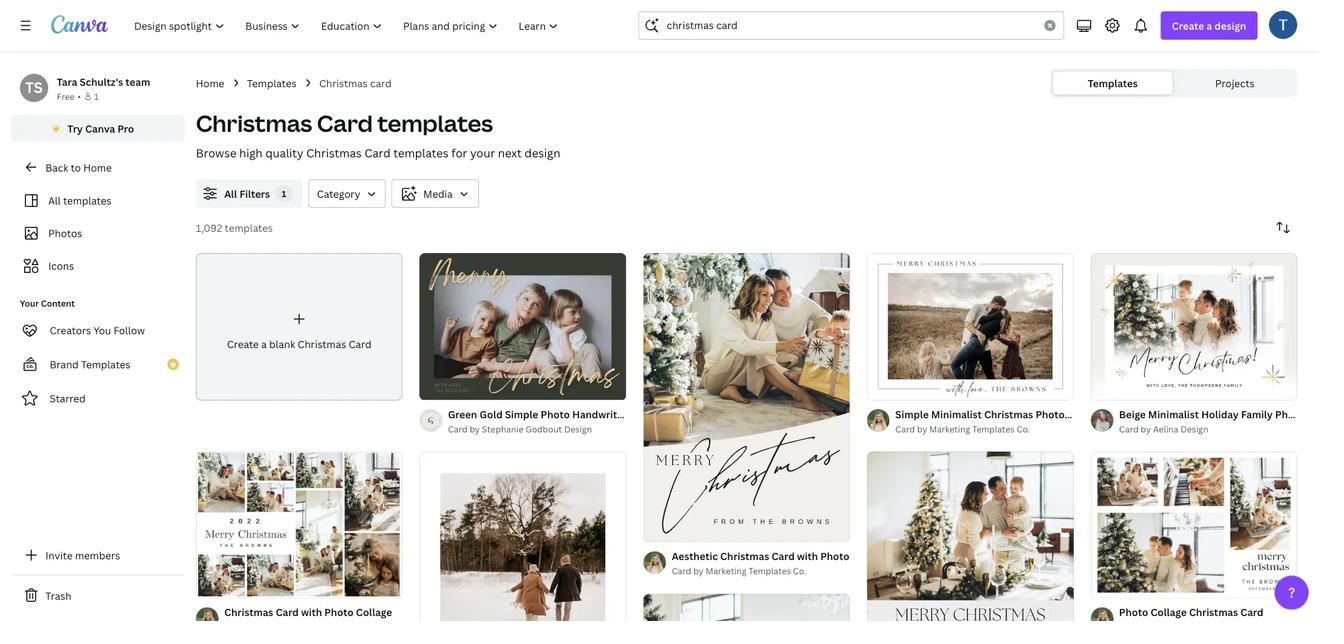 Task type: vqa. For each thing, say whether or not it's contained in the screenshot.
Brand button
no



Task type: describe. For each thing, give the bounding box(es) containing it.
neutral beige picture collage christmas card image
[[643, 594, 850, 622]]

Sort by button
[[1269, 214, 1297, 242]]

you
[[93, 324, 111, 337]]

card by marketing templates co. link for christmas
[[672, 565, 850, 579]]

create a blank christmas card element
[[196, 253, 403, 401]]

creators you follow
[[50, 324, 145, 337]]

holiday inside beige minimalist holiday family photo me card by aelina design
[[1201, 408, 1239, 421]]

projects
[[1215, 76, 1255, 90]]

stephanie
[[482, 423, 523, 435]]

try canva pro button
[[11, 115, 185, 142]]

co. for card
[[793, 566, 806, 577]]

by inside aesthetic christmas card with photo card by marketing templates co.
[[693, 566, 704, 577]]

1 vertical spatial 1
[[282, 188, 287, 199]]

filters
[[239, 187, 270, 200]]

1 filter options selected element
[[276, 185, 293, 202]]

brand
[[50, 358, 79, 372]]

back
[[45, 161, 68, 174]]

a for design
[[1207, 19, 1212, 32]]

•
[[78, 90, 81, 102]]

all filters
[[224, 187, 270, 200]]

card inside photo collage christmas card link
[[1240, 606, 1263, 620]]

1,092
[[196, 221, 222, 235]]

icons
[[48, 259, 74, 273]]

templates left the for
[[393, 145, 449, 161]]

aelina
[[1153, 423, 1178, 435]]

starred link
[[11, 385, 185, 413]]

home link
[[196, 75, 224, 91]]

follow
[[114, 324, 145, 337]]

family
[[1241, 408, 1273, 421]]

with inside aesthetic christmas card with photo card by marketing templates co.
[[797, 550, 818, 564]]

0 vertical spatial 1
[[94, 90, 99, 102]]

quality
[[265, 145, 303, 161]]

back to home
[[45, 161, 112, 174]]

holiday inside green gold simple photo handwriting merry christmas holiday card card by stephanie godbout design
[[717, 408, 754, 421]]

marketing for minimalist
[[929, 423, 970, 435]]

simple family christmas photo card image
[[420, 452, 626, 622]]

trash
[[45, 589, 71, 603]]

next
[[498, 145, 522, 161]]

simplistic photo collage holiday card image
[[867, 452, 1074, 622]]

for
[[451, 145, 467, 161]]

templates inside simple minimalist christmas photo card card by marketing templates co.
[[972, 423, 1015, 435]]

green gold simple photo handwriting merry christmas holiday card link
[[448, 406, 780, 422]]

beige minimalist holiday family photo me card by aelina design
[[1119, 408, 1320, 435]]

green
[[448, 408, 477, 421]]

your
[[470, 145, 495, 161]]

all templates link
[[20, 187, 176, 214]]

free •
[[57, 90, 81, 102]]

media button
[[391, 180, 479, 208]]

christmas inside aesthetic christmas card with photo card by marketing templates co.
[[720, 550, 769, 564]]

christmas inside green gold simple photo handwriting merry christmas holiday card card by stephanie godbout design
[[666, 408, 715, 421]]

card by stephanie godbout design link
[[448, 422, 626, 436]]

simple inside green gold simple photo handwriting merry christmas holiday card card by stephanie godbout design
[[505, 408, 538, 421]]

all templates
[[48, 194, 111, 208]]

pro
[[118, 122, 134, 135]]

create for create a design
[[1172, 19, 1204, 32]]

free
[[57, 90, 75, 102]]

blank
[[269, 337, 295, 351]]

brand templates link
[[11, 351, 185, 379]]

card inside create a blank christmas card element
[[349, 337, 371, 351]]

card
[[370, 76, 392, 90]]

templates down all filters
[[225, 221, 273, 235]]

templates link
[[247, 75, 296, 91]]

create a design
[[1172, 19, 1246, 32]]

tara schultz's team
[[57, 75, 150, 88]]

invite members
[[45, 549, 120, 562]]

creators you follow link
[[11, 317, 185, 345]]

card by marketing templates co. link for minimalist
[[895, 422, 1074, 436]]

beige minimalist holiday family photo me link
[[1119, 406, 1320, 422]]

all for all templates
[[48, 194, 61, 208]]

by inside green gold simple photo handwriting merry christmas holiday card card by stephanie godbout design
[[470, 423, 480, 435]]

minimalist for beige
[[1148, 408, 1199, 421]]

Search search field
[[667, 12, 1036, 39]]

by inside beige minimalist holiday family photo me card by aelina design
[[1141, 423, 1151, 435]]

invite
[[45, 549, 73, 562]]

card inside beige minimalist holiday family photo me card by aelina design
[[1119, 423, 1139, 435]]

invite members button
[[11, 542, 185, 570]]

merry
[[634, 408, 663, 421]]

templates up photos link
[[63, 194, 111, 208]]

your
[[20, 298, 39, 309]]

tara schultz image
[[1269, 10, 1297, 39]]

to
[[71, 161, 81, 174]]

photos
[[48, 227, 82, 240]]

try
[[67, 122, 83, 135]]

creators
[[50, 324, 91, 337]]



Task type: locate. For each thing, give the bounding box(es) containing it.
create a design button
[[1161, 11, 1258, 40]]

1 vertical spatial home
[[83, 161, 112, 174]]

holiday
[[717, 408, 754, 421], [1201, 408, 1239, 421]]

canva
[[85, 122, 115, 135]]

design right next
[[525, 145, 560, 161]]

icons link
[[20, 253, 176, 280]]

2 simple from the left
[[895, 408, 929, 421]]

photo collage christmas card
[[1119, 606, 1263, 620]]

christmas card with photo collage link
[[224, 605, 392, 621]]

0 horizontal spatial create
[[227, 337, 259, 351]]

templates up the for
[[377, 108, 493, 139]]

0 horizontal spatial co.
[[793, 566, 806, 577]]

0 horizontal spatial design
[[564, 423, 592, 435]]

christmas card with photo collage
[[224, 606, 392, 620]]

1 right filters
[[282, 188, 287, 199]]

aesthetic christmas card with photo card by marketing templates co.
[[672, 550, 850, 577]]

1 vertical spatial a
[[261, 337, 267, 351]]

christmas card
[[319, 76, 392, 90]]

0 horizontal spatial with
[[301, 606, 322, 620]]

templates
[[377, 108, 493, 139], [393, 145, 449, 161], [63, 194, 111, 208], [225, 221, 273, 235]]

1 horizontal spatial with
[[797, 550, 818, 564]]

0 horizontal spatial design
[[525, 145, 560, 161]]

1 simple from the left
[[505, 408, 538, 421]]

1 horizontal spatial 1
[[282, 188, 287, 199]]

0 vertical spatial design
[[1215, 19, 1246, 32]]

photo
[[541, 408, 570, 421], [1036, 408, 1065, 421], [1275, 408, 1304, 421], [820, 550, 850, 564], [1119, 606, 1148, 620], [324, 606, 354, 620]]

1 vertical spatial co.
[[793, 566, 806, 577]]

marketing
[[929, 423, 970, 435], [706, 566, 747, 577]]

1 horizontal spatial a
[[1207, 19, 1212, 32]]

1 horizontal spatial co.
[[1017, 423, 1030, 435]]

0 vertical spatial card by marketing templates co. link
[[895, 422, 1074, 436]]

1 horizontal spatial create
[[1172, 19, 1204, 32]]

your content
[[20, 298, 75, 309]]

co. down simple minimalist christmas photo card link
[[1017, 423, 1030, 435]]

simple minimalist christmas photo card image
[[867, 253, 1074, 401]]

category
[[317, 187, 360, 200]]

simple
[[505, 408, 538, 421], [895, 408, 929, 421]]

marketing down simple minimalist christmas photo card link
[[929, 423, 970, 435]]

a up projects link
[[1207, 19, 1212, 32]]

0 horizontal spatial all
[[48, 194, 61, 208]]

1 vertical spatial marketing
[[706, 566, 747, 577]]

1 horizontal spatial design
[[1215, 19, 1246, 32]]

a
[[1207, 19, 1212, 32], [261, 337, 267, 351]]

home left templates link
[[196, 76, 224, 90]]

christmas card with photo collage image
[[196, 452, 403, 599]]

2 design from the left
[[1181, 423, 1208, 435]]

design right aelina
[[1181, 423, 1208, 435]]

create
[[1172, 19, 1204, 32], [227, 337, 259, 351]]

photo collage christmas card image
[[1091, 451, 1297, 599]]

0 horizontal spatial marketing
[[706, 566, 747, 577]]

godbout
[[526, 423, 562, 435]]

card by aelina design link
[[1119, 422, 1297, 436]]

card
[[317, 108, 373, 139], [364, 145, 391, 161], [349, 337, 371, 351], [757, 408, 780, 421], [1067, 408, 1090, 421], [448, 423, 468, 435], [895, 423, 915, 435], [1119, 423, 1139, 435], [772, 550, 795, 564], [672, 566, 691, 577], [1240, 606, 1263, 620], [276, 606, 299, 620]]

design down handwriting
[[564, 423, 592, 435]]

photo inside aesthetic christmas card with photo card by marketing templates co.
[[820, 550, 850, 564]]

christmas
[[319, 76, 368, 90], [196, 108, 312, 139], [306, 145, 362, 161], [298, 337, 346, 351], [666, 408, 715, 421], [984, 408, 1033, 421], [720, 550, 769, 564], [1189, 606, 1238, 620], [224, 606, 273, 620]]

create a blank christmas card link
[[196, 253, 403, 401]]

0 horizontal spatial a
[[261, 337, 267, 351]]

1 vertical spatial with
[[301, 606, 322, 620]]

1 vertical spatial design
[[525, 145, 560, 161]]

brand templates
[[50, 358, 130, 372]]

co. inside aesthetic christmas card with photo card by marketing templates co.
[[793, 566, 806, 577]]

aesthetic christmas card with photo link
[[672, 549, 850, 565]]

2 collage from the left
[[356, 606, 392, 620]]

0 vertical spatial co.
[[1017, 423, 1030, 435]]

beige
[[1119, 408, 1146, 421]]

starred
[[50, 392, 86, 406]]

aesthetic christmas card with photo image
[[643, 253, 850, 543]]

simple inside simple minimalist christmas photo card card by marketing templates co.
[[895, 408, 929, 421]]

trash link
[[11, 582, 185, 610]]

all left filters
[[224, 187, 237, 200]]

simple minimalist christmas photo card link
[[895, 406, 1090, 422]]

green gold simple photo handwriting merry christmas holiday card image
[[420, 253, 626, 401]]

tara schultz's team image
[[20, 74, 48, 102]]

0 vertical spatial marketing
[[929, 423, 970, 435]]

beige minimalist holiday family photo merry christmas card image
[[1091, 253, 1297, 400]]

1 holiday from the left
[[717, 408, 754, 421]]

tara
[[57, 75, 77, 88]]

co. for christmas
[[1017, 423, 1030, 435]]

card by marketing templates co. link
[[895, 422, 1074, 436], [672, 565, 850, 579]]

christmas card templates browse high quality christmas card templates for your next design
[[196, 108, 560, 161]]

back to home link
[[11, 153, 185, 182]]

0 horizontal spatial 1
[[94, 90, 99, 102]]

design left tara schultz icon
[[1215, 19, 1246, 32]]

design inside dropdown button
[[1215, 19, 1246, 32]]

me
[[1307, 408, 1320, 421]]

category button
[[308, 180, 386, 208]]

media
[[423, 187, 453, 200]]

browse
[[196, 145, 236, 161]]

all down back
[[48, 194, 61, 208]]

1 horizontal spatial home
[[196, 76, 224, 90]]

christmas inside simple minimalist christmas photo card card by marketing templates co.
[[984, 408, 1033, 421]]

0 horizontal spatial simple
[[505, 408, 538, 421]]

design inside christmas card templates browse high quality christmas card templates for your next design
[[525, 145, 560, 161]]

with
[[797, 550, 818, 564], [301, 606, 322, 620]]

1,092 templates
[[196, 221, 273, 235]]

1 horizontal spatial all
[[224, 187, 237, 200]]

0 horizontal spatial holiday
[[717, 408, 754, 421]]

all for all filters
[[224, 187, 237, 200]]

marketing inside aesthetic christmas card with photo card by marketing templates co.
[[706, 566, 747, 577]]

1
[[94, 90, 99, 102], [282, 188, 287, 199]]

members
[[75, 549, 120, 562]]

tara schultz's team element
[[20, 74, 48, 102]]

create a blank christmas card
[[227, 337, 371, 351]]

gold
[[480, 408, 503, 421]]

simple minimalist christmas photo card card by marketing templates co.
[[895, 408, 1090, 435]]

1 horizontal spatial marketing
[[929, 423, 970, 435]]

1 horizontal spatial design
[[1181, 423, 1208, 435]]

design
[[1215, 19, 1246, 32], [525, 145, 560, 161]]

2 minimalist from the left
[[1148, 408, 1199, 421]]

home
[[196, 76, 224, 90], [83, 161, 112, 174]]

home right to
[[83, 161, 112, 174]]

card inside christmas card with photo collage link
[[276, 606, 299, 620]]

1 horizontal spatial holiday
[[1201, 408, 1239, 421]]

photo collage christmas card link
[[1119, 605, 1263, 621]]

templates inside aesthetic christmas card with photo card by marketing templates co.
[[749, 566, 791, 577]]

design inside beige minimalist holiday family photo me card by aelina design
[[1181, 423, 1208, 435]]

templates
[[247, 76, 296, 90], [1088, 76, 1138, 90], [81, 358, 130, 372], [972, 423, 1015, 435], [749, 566, 791, 577]]

design
[[564, 423, 592, 435], [1181, 423, 1208, 435]]

minimalist inside simple minimalist christmas photo card card by marketing templates co.
[[931, 408, 982, 421]]

0 vertical spatial home
[[196, 76, 224, 90]]

marketing for christmas
[[706, 566, 747, 577]]

a inside dropdown button
[[1207, 19, 1212, 32]]

0 horizontal spatial minimalist
[[931, 408, 982, 421]]

1 vertical spatial card by marketing templates co. link
[[672, 565, 850, 579]]

1 vertical spatial create
[[227, 337, 259, 351]]

1 down the schultz's
[[94, 90, 99, 102]]

1 horizontal spatial minimalist
[[1148, 408, 1199, 421]]

1 horizontal spatial card by marketing templates co. link
[[895, 422, 1074, 436]]

create for create a blank christmas card
[[227, 337, 259, 351]]

0 vertical spatial create
[[1172, 19, 1204, 32]]

0 vertical spatial a
[[1207, 19, 1212, 32]]

0 horizontal spatial home
[[83, 161, 112, 174]]

create inside dropdown button
[[1172, 19, 1204, 32]]

design inside green gold simple photo handwriting merry christmas holiday card card by stephanie godbout design
[[564, 423, 592, 435]]

co. inside simple minimalist christmas photo card card by marketing templates co.
[[1017, 423, 1030, 435]]

by
[[470, 423, 480, 435], [917, 423, 927, 435], [1141, 423, 1151, 435], [693, 566, 704, 577]]

0 horizontal spatial collage
[[356, 606, 392, 620]]

by inside simple minimalist christmas photo card card by marketing templates co.
[[917, 423, 927, 435]]

photo inside beige minimalist holiday family photo me card by aelina design
[[1275, 408, 1304, 421]]

marketing down the aesthetic
[[706, 566, 747, 577]]

a for blank
[[261, 337, 267, 351]]

schultz's
[[80, 75, 123, 88]]

minimalist inside beige minimalist holiday family photo me card by aelina design
[[1148, 408, 1199, 421]]

minimalist for simple
[[931, 408, 982, 421]]

1 design from the left
[[564, 423, 592, 435]]

aesthetic
[[672, 550, 718, 564]]

team
[[126, 75, 150, 88]]

1 horizontal spatial simple
[[895, 408, 929, 421]]

None search field
[[638, 11, 1064, 40]]

co. down aesthetic christmas card with photo link on the bottom right of page
[[793, 566, 806, 577]]

1 collage from the left
[[1151, 606, 1187, 620]]

co.
[[1017, 423, 1030, 435], [793, 566, 806, 577]]

projects link
[[1175, 72, 1295, 94]]

collage
[[1151, 606, 1187, 620], [356, 606, 392, 620]]

photo inside simple minimalist christmas photo card card by marketing templates co.
[[1036, 408, 1065, 421]]

photos link
[[20, 220, 176, 247]]

high
[[239, 145, 263, 161]]

content
[[41, 298, 75, 309]]

green gold simple photo handwriting merry christmas holiday card card by stephanie godbout design
[[448, 408, 780, 435]]

handwriting
[[572, 408, 632, 421]]

try canva pro
[[67, 122, 134, 135]]

photo inside green gold simple photo handwriting merry christmas holiday card card by stephanie godbout design
[[541, 408, 570, 421]]

templates inside brand templates link
[[81, 358, 130, 372]]

a left the blank
[[261, 337, 267, 351]]

2 holiday from the left
[[1201, 408, 1239, 421]]

1 minimalist from the left
[[931, 408, 982, 421]]

top level navigation element
[[125, 11, 570, 40]]

1 horizontal spatial collage
[[1151, 606, 1187, 620]]

0 horizontal spatial card by marketing templates co. link
[[672, 565, 850, 579]]

0 vertical spatial with
[[797, 550, 818, 564]]

marketing inside simple minimalist christmas photo card card by marketing templates co.
[[929, 423, 970, 435]]



